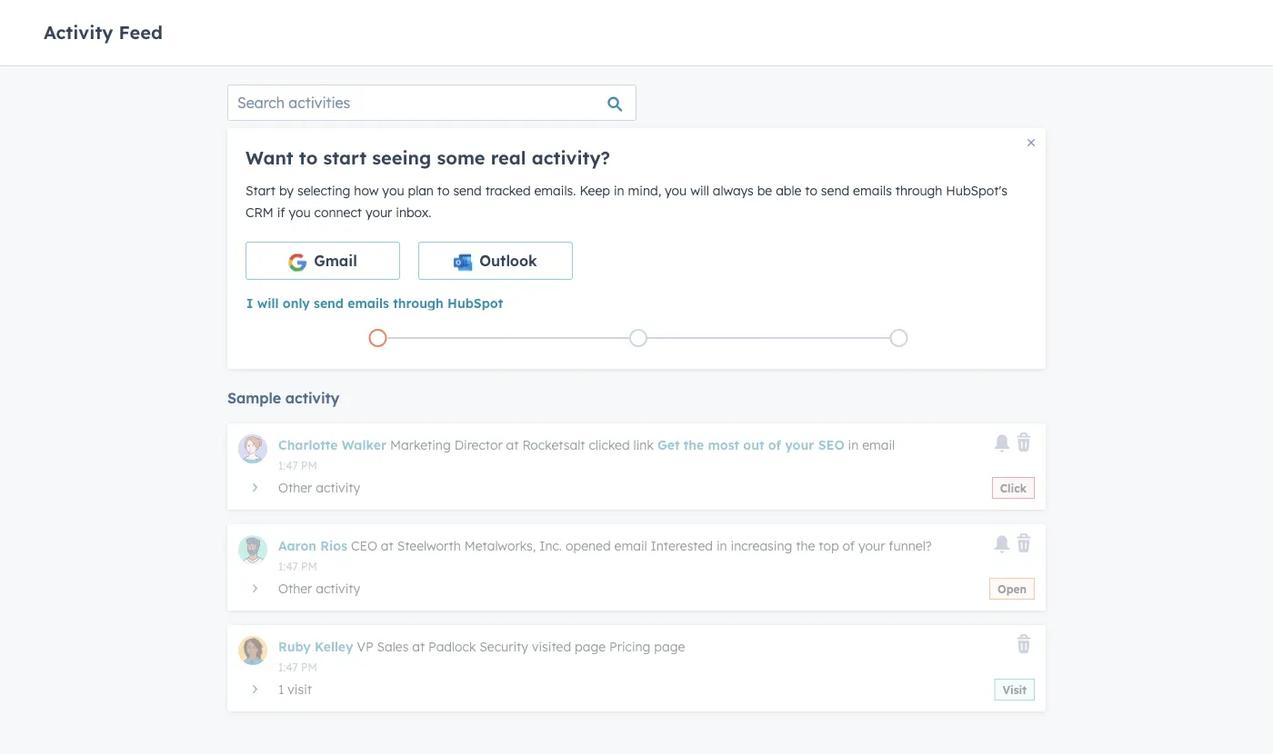 Task type: describe. For each thing, give the bounding box(es) containing it.
Outlook checkbox
[[418, 242, 573, 280]]

top
[[819, 539, 839, 554]]

some
[[437, 146, 485, 169]]

through inside i will only send emails through hubspot 'button'
[[393, 295, 444, 311]]

keep
[[580, 183, 610, 199]]

marketing
[[390, 438, 451, 453]]

selecting
[[297, 183, 351, 199]]

want to start seeing some real activity?
[[246, 146, 611, 169]]

outlook
[[480, 252, 537, 270]]

aaron rios ceo at steelworth metalworks, inc. opened email interested in increasing the top of your funnel?
[[278, 539, 932, 554]]

0 vertical spatial the
[[684, 438, 704, 453]]

seeing
[[372, 146, 431, 169]]

1 horizontal spatial of
[[843, 539, 855, 554]]

onboarding.steps.sendtrackedemailingmail.title image
[[634, 334, 643, 344]]

1:47 for charlotte walker
[[278, 459, 298, 473]]

1:47 pm for charlotte walker
[[278, 459, 317, 473]]

pm for aaron rios
[[301, 560, 317, 574]]

real
[[491, 146, 526, 169]]

emails.
[[534, 183, 576, 199]]

close image
[[1028, 139, 1035, 146]]

will inside 'button'
[[257, 295, 279, 311]]

ruby kelley link
[[278, 640, 353, 655]]

1:47 pm for aaron rios
[[278, 560, 317, 574]]

visit
[[1003, 684, 1027, 697]]

1 horizontal spatial the
[[796, 539, 815, 554]]

2 vertical spatial your
[[859, 539, 885, 554]]

visited
[[532, 640, 571, 655]]

onboarding.steps.finalstep.title image
[[895, 334, 904, 344]]

sample
[[227, 389, 281, 408]]

aaron
[[278, 539, 317, 554]]

0 horizontal spatial you
[[289, 205, 311, 221]]

1 horizontal spatial send
[[453, 183, 482, 199]]

mind,
[[628, 183, 661, 199]]

i
[[247, 295, 253, 311]]

seo
[[818, 438, 845, 453]]

charlotte
[[278, 438, 338, 453]]

steelworth
[[397, 539, 461, 554]]

inbox.
[[396, 205, 432, 221]]

want
[[246, 146, 294, 169]]

tracked
[[485, 183, 531, 199]]

1 horizontal spatial you
[[382, 183, 404, 199]]

get
[[658, 438, 680, 453]]

charlotte walker marketing director at rocketsalt clicked link get the most out of your seo in email
[[278, 438, 895, 453]]

your inside start by selecting how you plan to send tracked emails. keep in mind, you will always be able to send emails through hubspot's crm if you connect your inbox.
[[366, 205, 392, 221]]

2 horizontal spatial to
[[805, 183, 818, 199]]

1 horizontal spatial to
[[437, 183, 450, 199]]

only
[[283, 295, 310, 311]]

1:47 for aaron rios
[[278, 560, 298, 574]]

start by selecting how you plan to send tracked emails. keep in mind, you will always be able to send emails through hubspot's crm if you connect your inbox.
[[246, 183, 1008, 221]]

2 horizontal spatial you
[[665, 183, 687, 199]]

0 horizontal spatial at
[[381, 539, 394, 554]]

0 vertical spatial of
[[769, 438, 781, 453]]

charlotte walker link
[[278, 438, 387, 453]]

if
[[277, 205, 285, 221]]

click
[[1000, 482, 1027, 495]]

ruby
[[278, 640, 311, 655]]

i will only send emails through hubspot
[[247, 295, 503, 311]]

interested
[[651, 539, 713, 554]]

gmail
[[314, 252, 357, 270]]

pricing
[[609, 640, 651, 655]]

most
[[708, 438, 740, 453]]

1 horizontal spatial email
[[863, 438, 895, 453]]

in inside start by selecting how you plan to send tracked emails. keep in mind, you will always be able to send emails through hubspot's crm if you connect your inbox.
[[614, 183, 625, 199]]

1 page from the left
[[575, 640, 606, 655]]

clicked
[[589, 438, 630, 453]]



Task type: vqa. For each thing, say whether or not it's contained in the screenshot.
Get The Most Out Of Your Seo Link
yes



Task type: locate. For each thing, give the bounding box(es) containing it.
pm down aaron rios link
[[301, 560, 317, 574]]

activity feed
[[44, 20, 163, 43]]

rios
[[320, 539, 348, 554]]

0 vertical spatial email
[[863, 438, 895, 453]]

0 vertical spatial 1:47
[[278, 459, 298, 473]]

you
[[382, 183, 404, 199], [665, 183, 687, 199], [289, 205, 311, 221]]

1:47
[[278, 459, 298, 473], [278, 560, 298, 574], [278, 661, 298, 675]]

1 vertical spatial emails
[[348, 295, 389, 311]]

at for sales
[[412, 640, 425, 655]]

will
[[691, 183, 709, 199], [257, 295, 279, 311]]

the right get
[[684, 438, 704, 453]]

1 horizontal spatial in
[[717, 539, 727, 554]]

vp
[[357, 640, 374, 655]]

out
[[744, 438, 765, 453]]

1 vertical spatial will
[[257, 295, 279, 311]]

open
[[998, 583, 1027, 596]]

will left always
[[691, 183, 709, 199]]

0 horizontal spatial the
[[684, 438, 704, 453]]

at for director
[[506, 438, 519, 453]]

pm for charlotte walker
[[301, 459, 317, 473]]

kelley
[[315, 640, 353, 655]]

2 vertical spatial 1:47 pm
[[278, 661, 317, 675]]

1 vertical spatial 1:47 pm
[[278, 560, 317, 574]]

send right able
[[821, 183, 850, 199]]

2 horizontal spatial at
[[506, 438, 519, 453]]

of right the out
[[769, 438, 781, 453]]

1 vertical spatial of
[[843, 539, 855, 554]]

crm
[[246, 205, 274, 221]]

2 vertical spatial in
[[717, 539, 727, 554]]

link
[[634, 438, 654, 453]]

0 horizontal spatial through
[[393, 295, 444, 311]]

2 horizontal spatial your
[[859, 539, 885, 554]]

0 vertical spatial emails
[[853, 183, 892, 199]]

1 vertical spatial at
[[381, 539, 394, 554]]

1 1:47 pm from the top
[[278, 459, 317, 473]]

ceo
[[351, 539, 377, 554]]

send inside 'button'
[[314, 295, 344, 311]]

through left hubspot's
[[896, 183, 943, 199]]

in right keep
[[614, 183, 625, 199]]

start
[[246, 183, 276, 199]]

you right mind,
[[665, 183, 687, 199]]

1 horizontal spatial emails
[[853, 183, 892, 199]]

email right seo
[[863, 438, 895, 453]]

will right i
[[257, 295, 279, 311]]

emails inside start by selecting how you plan to send tracked emails. keep in mind, you will always be able to send emails through hubspot's crm if you connect your inbox.
[[853, 183, 892, 199]]

at right ceo at the left
[[381, 539, 394, 554]]

pm down ruby kelley link
[[301, 661, 317, 675]]

0 horizontal spatial page
[[575, 640, 606, 655]]

0 vertical spatial your
[[366, 205, 392, 221]]

1:47 pm down aaron
[[278, 560, 317, 574]]

funnel?
[[889, 539, 932, 554]]

opened
[[566, 539, 611, 554]]

at right sales
[[412, 640, 425, 655]]

1:47 for ruby kelley
[[278, 661, 298, 675]]

1:47 down aaron
[[278, 560, 298, 574]]

rocketsalt
[[523, 438, 585, 453]]

send right only
[[314, 295, 344, 311]]

walker
[[342, 438, 387, 453]]

send
[[453, 183, 482, 199], [821, 183, 850, 199], [314, 295, 344, 311]]

in
[[614, 183, 625, 199], [848, 438, 859, 453], [717, 539, 727, 554]]

0 horizontal spatial send
[[314, 295, 344, 311]]

0 horizontal spatial of
[[769, 438, 781, 453]]

plan
[[408, 183, 434, 199]]

1 vertical spatial through
[[393, 295, 444, 311]]

0 horizontal spatial your
[[366, 205, 392, 221]]

1 vertical spatial the
[[796, 539, 815, 554]]

your left funnel?
[[859, 539, 885, 554]]

Search activities search field
[[227, 85, 637, 121]]

in left increasing
[[717, 539, 727, 554]]

always
[[713, 183, 754, 199]]

1 vertical spatial pm
[[301, 560, 317, 574]]

0 vertical spatial through
[[896, 183, 943, 199]]

will inside start by selecting how you plan to send tracked emails. keep in mind, you will always be able to send emails through hubspot's crm if you connect your inbox.
[[691, 183, 709, 199]]

0 vertical spatial at
[[506, 438, 519, 453]]

0 horizontal spatial email
[[615, 539, 647, 554]]

at
[[506, 438, 519, 453], [381, 539, 394, 554], [412, 640, 425, 655]]

the
[[684, 438, 704, 453], [796, 539, 815, 554]]

1:47 pm down the ruby
[[278, 661, 317, 675]]

the left top
[[796, 539, 815, 554]]

be
[[757, 183, 773, 199]]

2 horizontal spatial send
[[821, 183, 850, 199]]

your left seo
[[785, 438, 815, 453]]

director
[[455, 438, 503, 453]]

1 horizontal spatial through
[[896, 183, 943, 199]]

2 horizontal spatial in
[[848, 438, 859, 453]]

1 vertical spatial your
[[785, 438, 815, 453]]

to right able
[[805, 183, 818, 199]]

of
[[769, 438, 781, 453], [843, 539, 855, 554]]

2 vertical spatial at
[[412, 640, 425, 655]]

activity
[[44, 20, 113, 43]]

0 vertical spatial in
[[614, 183, 625, 199]]

to
[[299, 146, 318, 169], [437, 183, 450, 199], [805, 183, 818, 199]]

2 vertical spatial pm
[[301, 661, 317, 675]]

you right if
[[289, 205, 311, 221]]

to up selecting
[[299, 146, 318, 169]]

2 pm from the top
[[301, 560, 317, 574]]

increasing
[[731, 539, 793, 554]]

connect
[[314, 205, 362, 221]]

through inside start by selecting how you plan to send tracked emails. keep in mind, you will always be able to send emails through hubspot's crm if you connect your inbox.
[[896, 183, 943, 199]]

3 1:47 from the top
[[278, 661, 298, 675]]

page
[[575, 640, 606, 655], [654, 640, 685, 655]]

0 horizontal spatial emails
[[348, 295, 389, 311]]

1:47 pm down charlotte
[[278, 459, 317, 473]]

2 1:47 from the top
[[278, 560, 298, 574]]

your
[[366, 205, 392, 221], [785, 438, 815, 453], [859, 539, 885, 554]]

to right plan
[[437, 183, 450, 199]]

inc.
[[540, 539, 562, 554]]

0 vertical spatial pm
[[301, 459, 317, 473]]

email right opened
[[615, 539, 647, 554]]

1 horizontal spatial page
[[654, 640, 685, 655]]

0 horizontal spatial to
[[299, 146, 318, 169]]

pm
[[301, 459, 317, 473], [301, 560, 317, 574], [301, 661, 317, 675]]

of right top
[[843, 539, 855, 554]]

1:47 pm for ruby kelley
[[278, 661, 317, 675]]

Gmail checkbox
[[246, 242, 400, 280]]

able
[[776, 183, 802, 199]]

emails
[[853, 183, 892, 199], [348, 295, 389, 311]]

activity
[[285, 389, 340, 408]]

in right seo
[[848, 438, 859, 453]]

how
[[354, 183, 379, 199]]

sample activity
[[227, 389, 340, 408]]

page right visited
[[575, 640, 606, 655]]

2 page from the left
[[654, 640, 685, 655]]

emails down gmail
[[348, 295, 389, 311]]

i will only send emails through hubspot button
[[246, 295, 504, 311]]

page right pricing
[[654, 640, 685, 655]]

hubspot
[[448, 295, 503, 311]]

2 1:47 pm from the top
[[278, 560, 317, 574]]

you right how at the top left of the page
[[382, 183, 404, 199]]

at right director
[[506, 438, 519, 453]]

1 vertical spatial in
[[848, 438, 859, 453]]

start
[[323, 146, 367, 169]]

1 horizontal spatial at
[[412, 640, 425, 655]]

by
[[279, 183, 294, 199]]

0 vertical spatial will
[[691, 183, 709, 199]]

1 1:47 from the top
[[278, 459, 298, 473]]

0 horizontal spatial in
[[614, 183, 625, 199]]

0 vertical spatial 1:47 pm
[[278, 459, 317, 473]]

your down how at the top left of the page
[[366, 205, 392, 221]]

2 vertical spatial 1:47
[[278, 661, 298, 675]]

list
[[247, 326, 1030, 351]]

1:47 down the ruby
[[278, 661, 298, 675]]

send down some
[[453, 183, 482, 199]]

padlock
[[429, 640, 476, 655]]

through
[[896, 183, 943, 199], [393, 295, 444, 311]]

3 1:47 pm from the top
[[278, 661, 317, 675]]

0 horizontal spatial will
[[257, 295, 279, 311]]

1:47 pm
[[278, 459, 317, 473], [278, 560, 317, 574], [278, 661, 317, 675]]

3 pm from the top
[[301, 661, 317, 675]]

through left hubspot on the top of the page
[[393, 295, 444, 311]]

1 vertical spatial 1:47
[[278, 560, 298, 574]]

1 vertical spatial email
[[615, 539, 647, 554]]

hubspot's
[[946, 183, 1008, 199]]

activity?
[[532, 146, 611, 169]]

email
[[863, 438, 895, 453], [615, 539, 647, 554]]

metalworks,
[[465, 539, 536, 554]]

1 horizontal spatial will
[[691, 183, 709, 199]]

get the most out of your seo link
[[658, 438, 845, 453]]

emails right able
[[853, 183, 892, 199]]

feed
[[119, 20, 163, 43]]

security
[[480, 640, 529, 655]]

1 horizontal spatial your
[[785, 438, 815, 453]]

1 pm from the top
[[301, 459, 317, 473]]

sales
[[377, 640, 409, 655]]

1:47 down charlotte
[[278, 459, 298, 473]]

pm down charlotte
[[301, 459, 317, 473]]

emails inside 'button'
[[348, 295, 389, 311]]

ruby kelley vp sales at padlock security visited page pricing page
[[278, 640, 685, 655]]

aaron rios link
[[278, 539, 348, 554]]

pm for ruby kelley
[[301, 661, 317, 675]]



